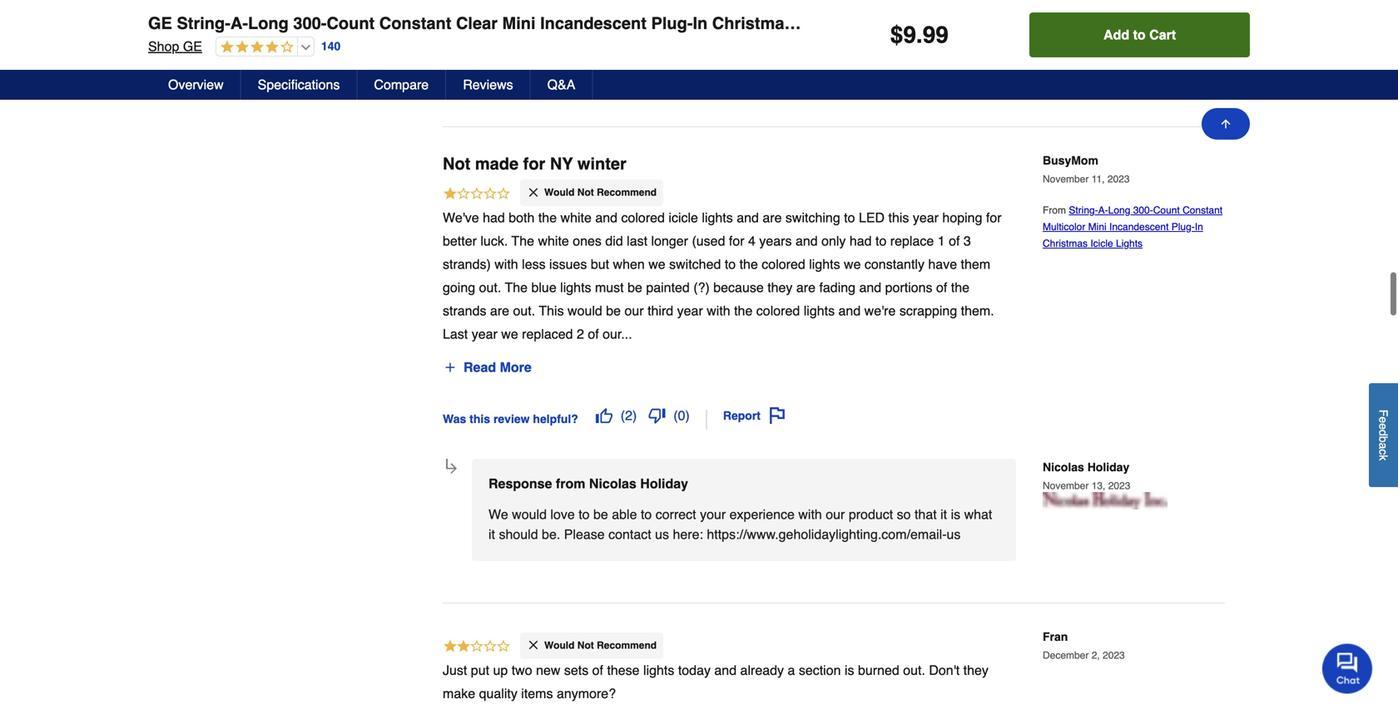 Task type: describe. For each thing, give the bounding box(es) containing it.
would not recommend for close icon
[[544, 640, 657, 652]]

nicolas inside nicolas holiday november 13, 2023
[[1043, 461, 1084, 474]]

a inside button
[[1377, 443, 1390, 450]]

december
[[1043, 650, 1089, 662]]

product inside the we would love to be able to correct your experience with our product so that it is what it should be. please contact us here: https://www.geholidaylighting.com/email-us
[[849, 507, 893, 522]]

would inside the we would love to be able to correct your experience with our product so that it is what it should be. please contact us here: https://www.geholidaylighting.com/email-us
[[512, 507, 547, 522]]

the down 4
[[739, 257, 758, 272]]

1 vertical spatial colored
[[762, 257, 805, 272]]

sets
[[564, 663, 589, 679]]

would for close icon
[[544, 640, 575, 652]]

1 geholidaylighting image from the top
[[1043, 0, 1168, 13]]

lights inside 'just put up two new sets of these lights today and already a section is burned out. don't they make quality items anymore?'
[[643, 663, 674, 679]]

lights inside string-a-long 300-count constant multicolor mini incandescent plug-in christmas icicle lights
[[1116, 238, 1143, 250]]

overview button
[[151, 70, 241, 100]]

2023 inside nicolas holiday november 13, 2023
[[1108, 480, 1130, 492]]

our inside tonka, we would love to be able to correct your experience with our product so that it is what it should be. please contact us here: https://www.geholidaylighting.com/email- us
[[866, 11, 885, 26]]

recommend for close icon
[[597, 640, 657, 652]]

not made for ny winter
[[443, 154, 626, 174]]

hoping
[[942, 210, 982, 225]]

lights up (used
[[702, 210, 733, 225]]

don't
[[929, 663, 960, 679]]

that inside the we would love to be able to correct your experience with our product so that it is what it should be. please contact us here: https://www.geholidaylighting.com/email-us
[[915, 507, 937, 522]]

9
[[903, 22, 916, 48]]

led
[[859, 210, 885, 225]]

would inside we've had both the white and colored icicle lights and are switching to led this year hoping for better luck. the white ones did last longer (used for 4 years and only had to replace 1 of 3 strands) with less issues but when we switched to the colored lights we constantly have them going out. the blue lights must be painted (?) because they are fading and portions of the strands are out. this would be our third year with the colored lights and we're scrapping them. last year we replaced 2 of our...
[[568, 303, 602, 319]]

here: inside tonka, we would love to be able to correct your experience with our product so that it is what it should be. please contact us here: https://www.geholidaylighting.com/email- us
[[718, 30, 748, 46]]

and up 4
[[737, 210, 759, 225]]

0 vertical spatial long
[[248, 14, 289, 33]]

last
[[627, 233, 648, 249]]

ge string-a-long 300-count constant clear mini incandescent plug-in christmas icicle lights
[[148, 14, 894, 33]]

report button
[[717, 402, 791, 430]]

1
[[938, 233, 945, 249]]

$ 9 . 99
[[890, 22, 949, 48]]

0 vertical spatial had
[[483, 210, 505, 225]]

both
[[509, 210, 535, 225]]

mini inside string-a-long 300-count constant multicolor mini incandescent plug-in christmas icicle lights
[[1088, 221, 1107, 233]]

that inside tonka, we would love to be able to correct your experience with our product so that it is what it should be. please contact us here: https://www.geholidaylighting.com/email- us
[[955, 11, 977, 26]]

1 vertical spatial holiday
[[640, 476, 688, 492]]

love inside the we would love to be able to correct your experience with our product so that it is what it should be. please contact us here: https://www.geholidaylighting.com/email-us
[[550, 507, 575, 522]]

flag image
[[769, 408, 786, 424]]

0 horizontal spatial are
[[490, 303, 509, 319]]

constantly
[[865, 257, 925, 272]]

what inside the we would love to be able to correct your experience with our product so that it is what it should be. please contact us here: https://www.geholidaylighting.com/email-us
[[964, 507, 992, 522]]

.
[[916, 22, 923, 48]]

report
[[723, 409, 761, 423]]

0 horizontal spatial in
[[693, 14, 708, 33]]

not for close icon
[[577, 640, 594, 652]]

be. inside the we would love to be able to correct your experience with our product so that it is what it should be. please contact us here: https://www.geholidaylighting.com/email-us
[[542, 527, 560, 542]]

we up fading
[[844, 257, 861, 272]]

0 horizontal spatial string-
[[177, 14, 230, 33]]

specifications button
[[241, 70, 357, 100]]

0
[[678, 408, 685, 423]]

reviews
[[463, 77, 513, 92]]

be inside tonka, we would love to be able to correct your experience with our product so that it is what it should be. please contact us here: https://www.geholidaylighting.com/email- us
[[634, 11, 648, 26]]

to inside button
[[1133, 27, 1146, 42]]

0 horizontal spatial plug-
[[651, 14, 693, 33]]

2 horizontal spatial for
[[986, 210, 1002, 225]]

1 horizontal spatial 2
[[625, 408, 632, 423]]

4
[[748, 233, 756, 249]]

shop ge
[[148, 39, 202, 54]]

0 horizontal spatial ge
[[148, 14, 172, 33]]

2 geholidaylighting image from the top
[[1043, 493, 1168, 510]]

f
[[1377, 410, 1390, 417]]

2 stars image
[[443, 639, 511, 657]]

shop
[[148, 39, 179, 54]]

1 horizontal spatial ge
[[183, 39, 202, 54]]

in inside string-a-long 300-count constant multicolor mini incandescent plug-in christmas icicle lights
[[1195, 221, 1203, 233]]

busymom november 11, 2023
[[1043, 154, 1130, 185]]

add
[[1104, 27, 1129, 42]]

0 vertical spatial white
[[561, 210, 592, 225]]

fran december 2, 2023
[[1043, 631, 1125, 662]]

read
[[464, 360, 496, 375]]

luck.
[[480, 233, 508, 249]]

we inside tonka, we would love to be able to correct your experience with our product so that it is what it should be. please contact us here: https://www.geholidaylighting.com/email- us
[[531, 11, 548, 26]]

q&a
[[547, 77, 575, 92]]

constant inside string-a-long 300-count constant multicolor mini incandescent plug-in christmas icicle lights
[[1183, 205, 1223, 216]]

0 vertical spatial out.
[[479, 280, 501, 295]]

busymom
[[1043, 154, 1098, 167]]

of inside 'just put up two new sets of these lights today and already a section is burned out. don't they make quality items anymore?'
[[592, 663, 603, 679]]

13,
[[1092, 480, 1105, 492]]

did
[[605, 233, 623, 249]]

these
[[607, 663, 640, 679]]

winter
[[577, 154, 626, 174]]

experience inside tonka, we would love to be able to correct your experience with our product so that it is what it should be. please contact us here: https://www.geholidaylighting.com/email- us
[[770, 11, 835, 26]]

0 vertical spatial colored
[[621, 210, 665, 225]]

cart
[[1149, 27, 1176, 42]]

because
[[713, 280, 764, 295]]

we've had both the white and colored icicle lights and are switching to led this year hoping for better luck. the white ones did last longer (used for 4 years and only had to replace 1 of 3 strands) with less issues but when we switched to the colored lights we constantly have them going out. the blue lights must be painted (?) because they are fading and portions of the strands are out. this would be our third year with the colored lights and we're scrapping them. last year we replaced 2 of our...
[[443, 210, 1002, 342]]

(?)
[[693, 280, 710, 295]]

read more
[[464, 360, 532, 375]]

( for 2
[[621, 408, 625, 423]]

2 horizontal spatial year
[[913, 210, 939, 225]]

) for ( 2 )
[[632, 408, 637, 423]]

0 horizontal spatial constant
[[379, 14, 451, 33]]

q&a button
[[531, 70, 593, 100]]

issues
[[549, 257, 587, 272]]

helpful?
[[533, 413, 578, 426]]

( 0 )
[[674, 408, 690, 423]]

replaced
[[522, 326, 573, 342]]

better
[[443, 233, 477, 249]]

( 2 )
[[621, 408, 637, 423]]

new
[[536, 663, 560, 679]]

0 horizontal spatial christmas
[[712, 14, 794, 33]]

0 horizontal spatial incandescent
[[540, 14, 647, 33]]

able inside tonka, we would love to be able to correct your experience with our product so that it is what it should be. please contact us here: https://www.geholidaylighting.com/email- us
[[652, 11, 677, 26]]

0 vertical spatial the
[[511, 233, 534, 249]]

painted
[[646, 280, 690, 295]]

1 vertical spatial out.
[[513, 303, 535, 319]]

k
[[1377, 456, 1390, 461]]

only
[[821, 233, 846, 249]]

1 horizontal spatial for
[[729, 233, 744, 249]]

third
[[648, 303, 673, 319]]

response from nicolas holiday
[[489, 476, 688, 492]]

2023 for busymom
[[1108, 174, 1130, 185]]

two
[[512, 663, 532, 679]]

multicolor
[[1043, 221, 1085, 233]]

300- inside string-a-long 300-count constant multicolor mini incandescent plug-in christmas icicle lights
[[1133, 205, 1153, 216]]

made
[[475, 154, 519, 174]]

and up 'did'
[[595, 210, 618, 225]]

recommend for close image
[[597, 187, 657, 199]]

was
[[443, 413, 466, 426]]

compare
[[374, 77, 429, 92]]

1 vertical spatial the
[[505, 280, 528, 295]]

we would love to be able to correct your experience with our product so that it is what it should be. please contact us here: https://www.geholidaylighting.com/email-us
[[489, 507, 992, 542]]

is inside the we would love to be able to correct your experience with our product so that it is what it should be. please contact us here: https://www.geholidaylighting.com/email-us
[[951, 507, 960, 522]]

ones
[[573, 233, 602, 249]]

portions
[[885, 280, 933, 295]]

close image
[[527, 639, 540, 652]]

of left 3
[[949, 233, 960, 249]]

(used
[[692, 233, 725, 249]]

c
[[1377, 450, 1390, 456]]

string- inside string-a-long 300-count constant multicolor mini incandescent plug-in christmas icicle lights
[[1069, 205, 1098, 216]]

chat invite button image
[[1322, 644, 1373, 694]]

please inside the we would love to be able to correct your experience with our product so that it is what it should be. please contact us here: https://www.geholidaylighting.com/email-us
[[564, 527, 605, 542]]

november inside busymom november 11, 2023
[[1043, 174, 1089, 185]]

november inside nicolas holiday november 13, 2023
[[1043, 480, 1089, 492]]

is inside 'just put up two new sets of these lights today and already a section is burned out. don't they make quality items anymore?'
[[845, 663, 854, 679]]

clear
[[456, 14, 498, 33]]

b
[[1377, 437, 1390, 443]]

response
[[489, 476, 552, 492]]

our inside the we would love to be able to correct your experience with our product so that it is what it should be. please contact us here: https://www.geholidaylighting.com/email-us
[[826, 507, 845, 522]]

1 vertical spatial had
[[850, 233, 872, 249]]

ny
[[550, 154, 573, 174]]

1 e from the top
[[1377, 417, 1390, 424]]

2 vertical spatial colored
[[756, 303, 800, 319]]

1 vertical spatial nicolas
[[589, 476, 636, 492]]

review
[[493, 413, 530, 426]]

add to cart
[[1104, 27, 1176, 42]]

scrapping
[[899, 303, 957, 319]]

experience inside the we would love to be able to correct your experience with our product so that it is what it should be. please contact us here: https://www.geholidaylighting.com/email-us
[[730, 507, 795, 522]]

and up we're
[[859, 280, 881, 295]]

0 vertical spatial are
[[763, 210, 782, 225]]

a inside 'just put up two new sets of these lights today and already a section is burned out. don't they make quality items anymore?'
[[788, 663, 795, 679]]

switched
[[669, 257, 721, 272]]

nicolas holiday november 13, 2023
[[1043, 461, 1130, 492]]

arrow up image
[[1219, 117, 1232, 131]]

would not recommend for close image
[[544, 187, 657, 199]]

arrow right image
[[444, 461, 460, 477]]

plus image
[[444, 361, 457, 374]]

2023 for fran
[[1103, 650, 1125, 662]]

2 inside we've had both the white and colored icicle lights and are switching to led this year hoping for better luck. the white ones did last longer (used for 4 years and only had to replace 1 of 3 strands) with less issues but when we switched to the colored lights we constantly have them going out. the blue lights must be painted (?) because they are fading and portions of the strands are out. this would be our third year with the colored lights and we're scrapping them. last year we replaced 2 of our...
[[577, 326, 584, 342]]

99
[[923, 22, 949, 48]]

of left our...
[[588, 326, 599, 342]]

less
[[522, 257, 546, 272]]

2 vertical spatial year
[[472, 326, 498, 342]]

https://www.geholidaylighting.com/email- inside tonka, we would love to be able to correct your experience with our product so that it is what it should be. please contact us here: https://www.geholidaylighting.com/email- us
[[752, 30, 992, 46]]

be. inside tonka, we would love to be able to correct your experience with our product so that it is what it should be. please contact us here: https://www.geholidaylighting.com/email- us
[[587, 30, 605, 46]]

and down switching
[[796, 233, 818, 249]]

quality
[[479, 687, 517, 702]]

would for close image
[[544, 187, 575, 199]]

contact inside tonka, we would love to be able to correct your experience with our product so that it is what it should be. please contact us here: https://www.geholidaylighting.com/email- us
[[654, 30, 696, 46]]

1 vertical spatial white
[[538, 233, 569, 249]]



Task type: vqa. For each thing, say whether or not it's contained in the screenshot.
the bottommost Mini
yes



Task type: locate. For each thing, give the bounding box(es) containing it.
1 vertical spatial 2023
[[1108, 480, 1130, 492]]

be. up the "q&a" button
[[587, 30, 605, 46]]

0 vertical spatial lights
[[844, 14, 894, 33]]

geholidaylighting image up add
[[1043, 0, 1168, 13]]

1 vertical spatial able
[[612, 507, 637, 522]]

1 vertical spatial 300-
[[1133, 205, 1153, 216]]

1 horizontal spatial lights
[[1116, 238, 1143, 250]]

strands)
[[443, 257, 491, 272]]

would right close image
[[544, 187, 575, 199]]

not down winter
[[577, 187, 594, 199]]

add to cart button
[[1030, 12, 1250, 57]]

items
[[521, 687, 553, 702]]

count
[[327, 14, 375, 33], [1153, 205, 1180, 216]]

0 vertical spatial would
[[544, 187, 575, 199]]

ge right shop
[[183, 39, 202, 54]]

november left 13,
[[1043, 480, 1089, 492]]

1 horizontal spatial should
[[544, 30, 583, 46]]

0 horizontal spatial count
[[327, 14, 375, 33]]

2 ) from the left
[[685, 408, 690, 423]]

2 horizontal spatial is
[[951, 507, 960, 522]]

from
[[556, 476, 585, 492]]

out. inside 'just put up two new sets of these lights today and already a section is burned out. don't they make quality items anymore?'
[[903, 663, 925, 679]]

thumb up image
[[596, 408, 612, 424]]

holiday inside nicolas holiday november 13, 2023
[[1087, 461, 1130, 474]]

0 horizontal spatial for
[[523, 154, 545, 174]]

we up more
[[501, 326, 518, 342]]

0 horizontal spatial had
[[483, 210, 505, 225]]

our inside we've had both the white and colored icicle lights and are switching to led this year hoping for better luck. the white ones did last longer (used for 4 years and only had to replace 1 of 3 strands) with less issues but when we switched to the colored lights we constantly have them going out. the blue lights must be painted (?) because they are fading and portions of the strands are out. this would be our third year with the colored lights and we're scrapping them. last year we replaced 2 of our...
[[625, 303, 644, 319]]

plug- inside string-a-long 300-count constant multicolor mini incandescent plug-in christmas icicle lights
[[1172, 221, 1195, 233]]

would right we
[[512, 507, 547, 522]]

0 vertical spatial icicle
[[798, 14, 840, 33]]

they inside we've had both the white and colored icicle lights and are switching to led this year hoping for better luck. the white ones did last longer (used for 4 years and only had to replace 1 of 3 strands) with less issues but when we switched to the colored lights we constantly have them going out. the blue lights must be painted (?) because they are fading and portions of the strands are out. this would be our third year with the colored lights and we're scrapping them. last year we replaced 2 of our...
[[767, 280, 793, 295]]

and right today
[[714, 663, 737, 679]]

are up "years"
[[763, 210, 782, 225]]

they inside 'just put up two new sets of these lights today and already a section is burned out. don't they make quality items anymore?'
[[963, 663, 989, 679]]

0 vertical spatial count
[[327, 14, 375, 33]]

would inside tonka, we would love to be able to correct your experience with our product so that it is what it should be. please contact us here: https://www.geholidaylighting.com/email- us
[[552, 11, 587, 26]]

0 vertical spatial this
[[888, 210, 909, 225]]

holiday
[[1087, 461, 1130, 474], [640, 476, 688, 492]]

1 vertical spatial they
[[963, 663, 989, 679]]

should inside tonka, we would love to be able to correct your experience with our product so that it is what it should be. please contact us here: https://www.geholidaylighting.com/email- us
[[544, 30, 583, 46]]

burned
[[858, 663, 899, 679]]

for left ny
[[523, 154, 545, 174]]

compare button
[[357, 70, 446, 100]]

2023 inside busymom november 11, 2023
[[1108, 174, 1130, 185]]

1 ) from the left
[[632, 408, 637, 423]]

here: inside the we would love to be able to correct your experience with our product so that it is what it should be. please contact us here: https://www.geholidaylighting.com/email-us
[[673, 527, 703, 542]]

should up "q&a" at left
[[544, 30, 583, 46]]

1 vertical spatial not
[[577, 187, 594, 199]]

2 vertical spatial not
[[577, 640, 594, 652]]

incandescent up the "q&a" button
[[540, 14, 647, 33]]

0 horizontal spatial 300-
[[293, 14, 327, 33]]

1 vertical spatial please
[[564, 527, 605, 542]]

year
[[913, 210, 939, 225], [677, 303, 703, 319], [472, 326, 498, 342]]

3.9 stars image
[[216, 40, 294, 55]]

would not recommend down winter
[[544, 187, 657, 199]]

( right thumb down 'image'
[[674, 408, 678, 423]]

string- up shop ge
[[177, 14, 230, 33]]

1 vertical spatial a-
[[1098, 205, 1108, 216]]

2 horizontal spatial are
[[796, 280, 816, 295]]

incandescent inside string-a-long 300-count constant multicolor mini incandescent plug-in christmas icicle lights
[[1109, 221, 1169, 233]]

0 horizontal spatial love
[[550, 507, 575, 522]]

would not recommend up these
[[544, 640, 657, 652]]

)
[[632, 408, 637, 423], [685, 408, 690, 423]]

not up sets
[[577, 640, 594, 652]]

1 horizontal spatial christmas
[[1043, 238, 1088, 250]]

incandescent
[[540, 14, 647, 33], [1109, 221, 1169, 233]]

) right thumb down 'image'
[[685, 408, 690, 423]]

they
[[767, 280, 793, 295], [963, 663, 989, 679]]

https://www.geholidaylighting.com/email-
[[752, 30, 992, 46], [707, 527, 947, 542]]

what inside tonka, we would love to be able to correct your experience with our product so that it is what it should be. please contact us here: https://www.geholidaylighting.com/email- us
[[502, 30, 530, 46]]

here:
[[718, 30, 748, 46], [673, 527, 703, 542]]

1 horizontal spatial that
[[955, 11, 977, 26]]

tonka, we would love to be able to correct your experience with our product so that it is what it should be. please contact us here: https://www.geholidaylighting.com/email- us
[[489, 11, 992, 66]]

would right close icon
[[544, 640, 575, 652]]

geholidaylighting image
[[1043, 0, 1168, 13], [1043, 493, 1168, 510]]

2 vertical spatial 2023
[[1103, 650, 1125, 662]]

2023 inside the fran december 2, 2023
[[1103, 650, 1125, 662]]

lights
[[844, 14, 894, 33], [1116, 238, 1143, 250]]

0 vertical spatial would not recommend
[[544, 187, 657, 199]]

1 vertical spatial our
[[625, 303, 644, 319]]

our...
[[603, 326, 632, 342]]

icicle
[[798, 14, 840, 33], [1090, 238, 1113, 250]]

icicle
[[669, 210, 698, 225]]

1 horizontal spatial mini
[[1088, 221, 1107, 233]]

would right this
[[568, 303, 602, 319]]

1 horizontal spatial are
[[763, 210, 782, 225]]

2 ( from the left
[[674, 408, 678, 423]]

1 vertical spatial a
[[788, 663, 795, 679]]

contact inside the we would love to be able to correct your experience with our product so that it is what it should be. please contact us here: https://www.geholidaylighting.com/email-us
[[608, 527, 651, 542]]

0 horizontal spatial should
[[499, 527, 538, 542]]

had up luck. on the top of the page
[[483, 210, 505, 225]]

specifications
[[258, 77, 340, 92]]

$
[[890, 22, 903, 48]]

years
[[759, 233, 792, 249]]

the right 'both'
[[538, 210, 557, 225]]

this inside we've had both the white and colored icicle lights and are switching to led this year hoping for better luck. the white ones did last longer (used for 4 years and only had to replace 1 of 3 strands) with less issues but when we switched to the colored lights we constantly have them going out. the blue lights must be painted (?) because they are fading and portions of the strands are out. this would be our third year with the colored lights and we're scrapping them. last year we replaced 2 of our...
[[888, 210, 909, 225]]

1 vertical spatial this
[[469, 413, 490, 426]]

a- up 3.9 stars image
[[230, 14, 248, 33]]

0 vertical spatial 300-
[[293, 14, 327, 33]]

just put up two new sets of these lights today and already a section is burned out. don't they make quality items anymore?
[[443, 663, 989, 702]]

close image
[[527, 186, 540, 199]]

for left 4
[[729, 233, 744, 249]]

but
[[591, 257, 609, 272]]

is inside tonka, we would love to be able to correct your experience with our product so that it is what it should be. please contact us here: https://www.geholidaylighting.com/email- us
[[489, 30, 498, 46]]

the
[[511, 233, 534, 249], [505, 280, 528, 295]]

when
[[613, 257, 645, 272]]

we up painted
[[648, 257, 665, 272]]

white up ones
[[561, 210, 592, 225]]

2 recommend from the top
[[597, 640, 657, 652]]

november down busymom
[[1043, 174, 1089, 185]]

recommend up these
[[597, 640, 657, 652]]

2 vertical spatial is
[[845, 663, 854, 679]]

1 vertical spatial that
[[915, 507, 937, 522]]

of
[[949, 233, 960, 249], [936, 280, 947, 295], [588, 326, 599, 342], [592, 663, 603, 679]]

this up replace
[[888, 210, 909, 225]]

( right thumb up image
[[621, 408, 625, 423]]

) left thumb down 'image'
[[632, 408, 637, 423]]

1 vertical spatial be.
[[542, 527, 560, 542]]

this
[[888, 210, 909, 225], [469, 413, 490, 426]]

string- up 'multicolor'
[[1069, 205, 1098, 216]]

to
[[619, 11, 630, 26], [681, 11, 692, 26], [1133, 27, 1146, 42], [844, 210, 855, 225], [875, 233, 887, 249], [725, 257, 736, 272], [579, 507, 590, 522], [641, 507, 652, 522]]

0 horizontal spatial what
[[502, 30, 530, 46]]

have
[[928, 257, 957, 272]]

the down because
[[734, 303, 753, 319]]

2023 right 2,
[[1103, 650, 1125, 662]]

1 horizontal spatial year
[[677, 303, 703, 319]]

should down we
[[499, 527, 538, 542]]

1 vertical spatial what
[[964, 507, 992, 522]]

0 horizontal spatial they
[[767, 280, 793, 295]]

0 vertical spatial holiday
[[1087, 461, 1130, 474]]

replace
[[890, 233, 934, 249]]

140
[[321, 40, 341, 53]]

able inside the we would love to be able to correct your experience with our product so that it is what it should be. please contact us here: https://www.geholidaylighting.com/email-us
[[612, 507, 637, 522]]

1 vertical spatial would not recommend
[[544, 640, 657, 652]]

and inside 'just put up two new sets of these lights today and already a section is burned out. don't they make quality items anymore?'
[[714, 663, 737, 679]]

already
[[740, 663, 784, 679]]

string-a-long 300-count constant multicolor mini incandescent plug-in christmas icicle lights
[[1043, 205, 1223, 250]]

nicolas
[[1043, 461, 1084, 474], [589, 476, 636, 492]]

2023
[[1108, 174, 1130, 185], [1108, 480, 1130, 492], [1103, 650, 1125, 662]]

0 horizontal spatial a-
[[230, 14, 248, 33]]

(
[[621, 408, 625, 423], [674, 408, 678, 423]]

0 horizontal spatial so
[[897, 507, 911, 522]]

long down busymom november 11, 2023
[[1108, 205, 1130, 216]]

love
[[591, 11, 615, 26], [550, 507, 575, 522]]

1 horizontal spatial a-
[[1098, 205, 1108, 216]]

a
[[1377, 443, 1390, 450], [788, 663, 795, 679]]

and down fading
[[838, 303, 861, 319]]

would
[[544, 187, 575, 199], [544, 640, 575, 652]]

1 horizontal spatial plug-
[[1172, 221, 1195, 233]]

d
[[1377, 430, 1390, 437]]

1 vertical spatial here:
[[673, 527, 703, 542]]

make
[[443, 687, 475, 702]]

with inside the we would love to be able to correct your experience with our product so that it is what it should be. please contact us here: https://www.geholidaylighting.com/email-us
[[798, 507, 822, 522]]

0 horizontal spatial 2
[[577, 326, 584, 342]]

2 right thumb up image
[[625, 408, 632, 423]]

should inside the we would love to be able to correct your experience with our product so that it is what it should be. please contact us here: https://www.geholidaylighting.com/email-us
[[499, 527, 538, 542]]

icicle left the $
[[798, 14, 840, 33]]

0 vertical spatial in
[[693, 14, 708, 33]]

e up b on the right of the page
[[1377, 424, 1390, 430]]

long inside string-a-long 300-count constant multicolor mini incandescent plug-in christmas icicle lights
[[1108, 205, 1130, 216]]

2 horizontal spatial out.
[[903, 663, 925, 679]]

0 horizontal spatial that
[[915, 507, 937, 522]]

incandescent right 'multicolor'
[[1109, 221, 1169, 233]]

love up the "q&a" button
[[591, 11, 615, 26]]

just
[[443, 663, 467, 679]]

0 vertical spatial would
[[552, 11, 587, 26]]

1 november from the top
[[1043, 174, 1089, 185]]

0 vertical spatial is
[[489, 30, 498, 46]]

0 horizontal spatial nicolas
[[589, 476, 636, 492]]

please inside tonka, we would love to be able to correct your experience with our product so that it is what it should be. please contact us here: https://www.geholidaylighting.com/email- us
[[609, 30, 650, 46]]

year down the (?)
[[677, 303, 703, 319]]

( for 0
[[674, 408, 678, 423]]

0 vertical spatial experience
[[770, 11, 835, 26]]

product
[[889, 11, 933, 26], [849, 507, 893, 522]]

0 horizontal spatial is
[[489, 30, 498, 46]]

1 vertical spatial geholidaylighting image
[[1043, 493, 1168, 510]]

had down led
[[850, 233, 872, 249]]

we
[[489, 507, 508, 522]]

able
[[652, 11, 677, 26], [612, 507, 637, 522]]

more
[[500, 360, 532, 375]]

your inside tonka, we would love to be able to correct your experience with our product so that it is what it should be. please contact us here: https://www.geholidaylighting.com/email- us
[[740, 11, 766, 26]]

2 e from the top
[[1377, 424, 1390, 430]]

this right "was"
[[469, 413, 490, 426]]

of right sets
[[592, 663, 603, 679]]

lights down fading
[[804, 303, 835, 319]]

lights down issues
[[560, 280, 591, 295]]

love down from
[[550, 507, 575, 522]]

e up 'd'
[[1377, 417, 1390, 424]]

0 vertical spatial a-
[[230, 14, 248, 33]]

0 horizontal spatial mini
[[502, 14, 536, 33]]

for
[[523, 154, 545, 174], [986, 210, 1002, 225], [729, 233, 744, 249]]

out. right going
[[479, 280, 501, 295]]

1 star image
[[443, 186, 511, 204]]

be.
[[587, 30, 605, 46], [542, 527, 560, 542]]

are right strands
[[490, 303, 509, 319]]

1 vertical spatial your
[[700, 507, 726, 522]]

love inside tonka, we would love to be able to correct your experience with our product so that it is what it should be. please contact us here: https://www.geholidaylighting.com/email- us
[[591, 11, 615, 26]]

colored up last
[[621, 210, 665, 225]]

so inside the we would love to be able to correct your experience with our product so that it is what it should be. please contact us here: https://www.geholidaylighting.com/email-us
[[897, 507, 911, 522]]

count inside string-a-long 300-count constant multicolor mini incandescent plug-in christmas icicle lights
[[1153, 205, 1180, 216]]

the down 'both'
[[511, 233, 534, 249]]

christmas
[[712, 14, 794, 33], [1043, 238, 1088, 250]]

colored down "years"
[[762, 257, 805, 272]]

year right last
[[472, 326, 498, 342]]

0 horizontal spatial lights
[[844, 14, 894, 33]]

0 horizontal spatial our
[[625, 303, 644, 319]]

1 vertical spatial love
[[550, 507, 575, 522]]

https://www.geholidaylighting.com/email- inside the we would love to be able to correct your experience with our product so that it is what it should be. please contact us here: https://www.geholidaylighting.com/email-us
[[707, 527, 947, 542]]

0 vertical spatial christmas
[[712, 14, 794, 33]]

of down have
[[936, 280, 947, 295]]

0 vertical spatial not
[[443, 154, 470, 174]]

1 vertical spatial lights
[[1116, 238, 1143, 250]]

a- down the 11,
[[1098, 205, 1108, 216]]

0 horizontal spatial this
[[469, 413, 490, 426]]

2 horizontal spatial our
[[866, 11, 885, 26]]

1 recommend from the top
[[597, 187, 657, 199]]

going
[[443, 280, 475, 295]]

1 horizontal spatial holiday
[[1087, 461, 1130, 474]]

be inside the we would love to be able to correct your experience with our product so that it is what it should be. please contact us here: https://www.geholidaylighting.com/email-us
[[593, 507, 608, 522]]

we
[[531, 11, 548, 26], [648, 257, 665, 272], [844, 257, 861, 272], [501, 326, 518, 342]]

1 vertical spatial count
[[1153, 205, 1180, 216]]

e
[[1377, 417, 1390, 424], [1377, 424, 1390, 430]]

please
[[609, 30, 650, 46], [564, 527, 605, 542]]

a left 'section'
[[788, 663, 795, 679]]

out. left this
[[513, 303, 535, 319]]

with
[[839, 11, 862, 26], [495, 257, 518, 272], [707, 303, 730, 319], [798, 507, 822, 522]]

overview
[[168, 77, 224, 92]]

put
[[471, 663, 489, 679]]

0 horizontal spatial holiday
[[640, 476, 688, 492]]

2 would not recommend from the top
[[544, 640, 657, 652]]

recommend down winter
[[597, 187, 657, 199]]

would right tonka,
[[552, 11, 587, 26]]

icicle down the 11,
[[1090, 238, 1113, 250]]

switching
[[786, 210, 840, 225]]

2 right replaced at the top left of the page
[[577, 326, 584, 342]]

0 vertical spatial should
[[544, 30, 583, 46]]

0 vertical spatial so
[[937, 11, 951, 26]]

they right because
[[767, 280, 793, 295]]

be
[[634, 11, 648, 26], [628, 280, 642, 295], [606, 303, 621, 319], [593, 507, 608, 522]]

icicle inside string-a-long 300-count constant multicolor mini incandescent plug-in christmas icicle lights
[[1090, 238, 1113, 250]]

correct inside the we would love to be able to correct your experience with our product so that it is what it should be. please contact us here: https://www.geholidaylighting.com/email-us
[[656, 507, 696, 522]]

0 vertical spatial please
[[609, 30, 650, 46]]

0 vertical spatial what
[[502, 30, 530, 46]]

mini right clear
[[502, 14, 536, 33]]

2023 right the 11,
[[1108, 174, 1130, 185]]

them
[[961, 257, 990, 272]]

so inside tonka, we would love to be able to correct your experience with our product so that it is what it should be. please contact us here: https://www.geholidaylighting.com/email- us
[[937, 11, 951, 26]]

0 horizontal spatial out.
[[479, 280, 501, 295]]

1 horizontal spatial (
[[674, 408, 678, 423]]

the down 'them'
[[951, 280, 970, 295]]

lights down only
[[809, 257, 840, 272]]

colored down because
[[756, 303, 800, 319]]

ge up shop
[[148, 14, 172, 33]]

anymore?
[[557, 687, 616, 702]]

mini right 'multicolor'
[[1088, 221, 1107, 233]]

not up 1 star image
[[443, 154, 470, 174]]

2 november from the top
[[1043, 480, 1089, 492]]

we're
[[864, 303, 896, 319]]

for right hoping
[[986, 210, 1002, 225]]

not for close image
[[577, 187, 594, 199]]

2,
[[1092, 650, 1100, 662]]

product inside tonka, we would love to be able to correct your experience with our product so that it is what it should be. please contact us here: https://www.geholidaylighting.com/email- us
[[889, 11, 933, 26]]

white up issues
[[538, 233, 569, 249]]

thumb down image
[[649, 408, 665, 424]]

out. left don't
[[903, 663, 925, 679]]

1 ( from the left
[[621, 408, 625, 423]]

1 would not recommend from the top
[[544, 187, 657, 199]]

year up replace
[[913, 210, 939, 225]]

correct inside tonka, we would love to be able to correct your experience with our product so that it is what it should be. please contact us here: https://www.geholidaylighting.com/email- us
[[696, 11, 736, 26]]

1 horizontal spatial had
[[850, 233, 872, 249]]

this
[[539, 303, 564, 319]]

0 vertical spatial mini
[[502, 14, 536, 33]]

us
[[700, 30, 714, 46], [489, 50, 503, 66], [655, 527, 669, 542], [947, 527, 961, 542]]

f e e d b a c k
[[1377, 410, 1390, 461]]

0 horizontal spatial long
[[248, 14, 289, 33]]

a-
[[230, 14, 248, 33], [1098, 205, 1108, 216]]

the left the blue
[[505, 280, 528, 295]]

holiday down thumb down 'image'
[[640, 476, 688, 492]]

1 would from the top
[[544, 187, 575, 199]]

2023 right 13,
[[1108, 480, 1130, 492]]

are left fading
[[796, 280, 816, 295]]

they right don't
[[963, 663, 989, 679]]

a- inside string-a-long 300-count constant multicolor mini incandescent plug-in christmas icicle lights
[[1098, 205, 1108, 216]]

your inside the we would love to be able to correct your experience with our product so that it is what it should be. please contact us here: https://www.geholidaylighting.com/email-us
[[700, 507, 726, 522]]

f e e d b a c k button
[[1369, 384, 1398, 488]]

a up k
[[1377, 443, 1390, 450]]

last
[[443, 326, 468, 342]]

0 vertical spatial 2
[[577, 326, 584, 342]]

be. down from
[[542, 527, 560, 542]]

long up 3.9 stars image
[[248, 14, 289, 33]]

1 vertical spatial for
[[986, 210, 1002, 225]]

not
[[443, 154, 470, 174], [577, 187, 594, 199], [577, 640, 594, 652]]

1 horizontal spatial please
[[609, 30, 650, 46]]

strands
[[443, 303, 486, 319]]

11,
[[1092, 174, 1105, 185]]

holiday up 13,
[[1087, 461, 1130, 474]]

2 would from the top
[[544, 640, 575, 652]]

your
[[740, 11, 766, 26], [700, 507, 726, 522]]

1 horizontal spatial a
[[1377, 443, 1390, 450]]

1 horizontal spatial they
[[963, 663, 989, 679]]

) for ( 0 )
[[685, 408, 690, 423]]

geholidaylighting image down 13,
[[1043, 493, 1168, 510]]

1 horizontal spatial 300-
[[1133, 205, 1153, 216]]

1 vertical spatial recommend
[[597, 640, 657, 652]]

christmas inside string-a-long 300-count constant multicolor mini incandescent plug-in christmas icicle lights
[[1043, 238, 1088, 250]]

we right tonka,
[[531, 11, 548, 26]]

with inside tonka, we would love to be able to correct your experience with our product so that it is what it should be. please contact us here: https://www.geholidaylighting.com/email- us
[[839, 11, 862, 26]]

lights right these
[[643, 663, 674, 679]]

1 horizontal spatial string-
[[1069, 205, 1098, 216]]

3
[[964, 233, 971, 249]]

tonka,
[[489, 11, 528, 26]]



